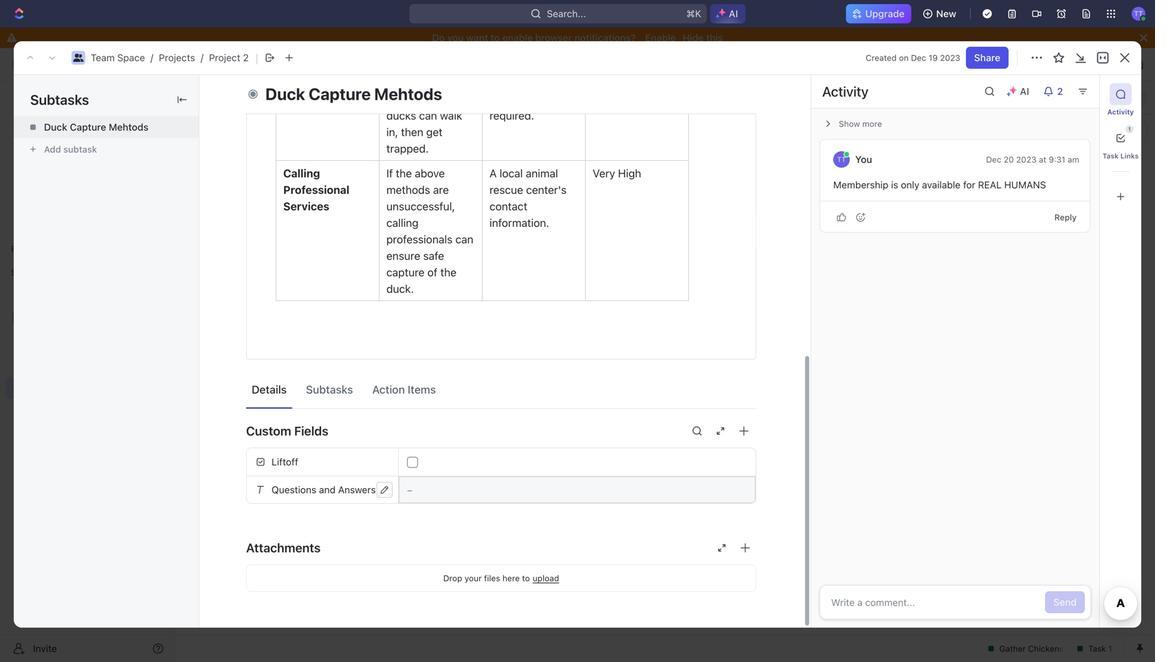 Task type: locate. For each thing, give the bounding box(es) containing it.
custom fields button
[[246, 415, 757, 448]]

links
[[1121, 152, 1140, 160]]

ai inside dropdown button
[[1021, 86, 1030, 97]]

ai left 2 dropdown button at the right top of the page
[[1021, 86, 1030, 97]]

trap up some
[[555, 60, 575, 73]]

tt button
[[1128, 3, 1150, 25]]

food inside the by setting up a trap cage with food inside, ducks can walk in, then get trapped.
[[387, 93, 409, 106]]

duck capture mehtods
[[266, 84, 443, 104], [44, 121, 149, 133]]

projects up cage
[[284, 59, 320, 70]]

task down grant payment
[[267, 336, 288, 348]]

reply
[[1055, 212, 1077, 222]]

to right "here"
[[523, 574, 530, 583]]

2 left |
[[243, 52, 249, 63]]

1 vertical spatial 2023
[[1017, 155, 1037, 164]]

projects inside 'projects' link
[[284, 59, 320, 70]]

trap inside bird-friendly trap cage and some duck food are required.
[[555, 60, 575, 73]]

1 vertical spatial dec
[[987, 155, 1002, 164]]

0 horizontal spatial ai
[[729, 8, 739, 19]]

professional
[[283, 183, 350, 196]]

only
[[902, 179, 920, 191]]

1 horizontal spatial capture
[[309, 84, 371, 104]]

space for team space
[[227, 59, 255, 70]]

activity up 1 button
[[1108, 108, 1135, 116]]

2 cage from the left
[[490, 76, 514, 89]]

1 right ‎task
[[270, 204, 275, 215]]

activity inside task sidebar content section
[[823, 83, 869, 99]]

food inside bird-friendly trap cage and some duck food are required.
[[517, 93, 540, 106]]

assignees button
[[564, 123, 629, 140]]

projects link
[[159, 52, 195, 63], [267, 56, 324, 73]]

1 horizontal spatial 1
[[287, 160, 291, 169]]

mehtods
[[375, 84, 443, 104], [109, 121, 149, 133]]

1 horizontal spatial the
[[441, 266, 457, 279]]

1 horizontal spatial projects
[[284, 59, 320, 70]]

0 vertical spatial dec
[[912, 53, 927, 63]]

1 food from the left
[[387, 93, 409, 106]]

1 / from the left
[[151, 52, 153, 63]]

0 horizontal spatial cage
[[410, 76, 434, 89]]

0 horizontal spatial duck capture mehtods
[[44, 121, 149, 133]]

1 horizontal spatial tt
[[1135, 9, 1144, 17]]

space inside team space / projects / project 2 |
[[117, 52, 145, 63]]

trap down by at the left
[[387, 76, 407, 89]]

0 horizontal spatial /
[[151, 52, 153, 63]]

0 horizontal spatial a
[[317, 60, 323, 73]]

center's
[[526, 183, 567, 196]]

the right if
[[396, 167, 412, 180]]

1 horizontal spatial food
[[517, 93, 540, 106]]

0 horizontal spatial 2023
[[941, 53, 961, 63]]

1 horizontal spatial space
[[227, 59, 255, 70]]

0 vertical spatial ai
[[729, 8, 739, 19]]

0 horizontal spatial to
[[491, 32, 500, 43]]

0 horizontal spatial trap
[[387, 76, 407, 89]]

0 horizontal spatial user group image
[[14, 314, 24, 322]]

1 vertical spatial trap
[[387, 76, 407, 89]]

grant payment
[[247, 311, 315, 323]]

0 horizontal spatial capture
[[70, 121, 106, 133]]

1 vertical spatial 2
[[1058, 86, 1064, 97]]

task left links
[[1104, 152, 1119, 160]]

0 horizontal spatial food
[[387, 93, 409, 106]]

this
[[707, 32, 723, 43]]

activity up show
[[823, 83, 869, 99]]

task for add task button under ‎task 1
[[267, 229, 288, 240]]

1 vertical spatial and
[[319, 484, 336, 496]]

ai button
[[1002, 81, 1038, 103]]

1 vertical spatial ai
[[1021, 86, 1030, 97]]

user group image down "spaces"
[[14, 314, 24, 322]]

capture down trap
[[309, 84, 371, 104]]

user group image up home link on the left top of the page
[[73, 54, 84, 62]]

0 vertical spatial duck capture mehtods
[[266, 84, 443, 104]]

1 horizontal spatial are
[[543, 93, 559, 106]]

1 horizontal spatial 2023
[[1017, 155, 1037, 164]]

capture up docs link
[[70, 121, 106, 133]]

tree inside sidebar navigation
[[6, 283, 169, 469]]

0 horizontal spatial are
[[433, 183, 449, 196]]

to right want
[[491, 32, 500, 43]]

1 horizontal spatial /
[[201, 52, 204, 63]]

1 up professional
[[287, 160, 291, 169]]

can inside if the above methods are unsuccessful, calling professionals can ensure safe capture of the duck.
[[456, 233, 474, 246]]

space for team space / projects / project 2 |
[[117, 52, 145, 63]]

0 vertical spatial tt
[[1135, 9, 1144, 17]]

capture
[[387, 266, 425, 279]]

2 horizontal spatial 1
[[1129, 126, 1132, 132]]

favorites
[[11, 244, 47, 254]]

and inside custom fields element
[[319, 484, 336, 496]]

team left |
[[201, 59, 225, 70]]

2
[[243, 52, 249, 63], [1058, 86, 1064, 97]]

are down above
[[433, 183, 449, 196]]

upgrade
[[866, 8, 905, 19]]

complete
[[226, 160, 271, 169]]

a right up at top
[[455, 60, 461, 73]]

1 horizontal spatial subtasks
[[306, 383, 353, 396]]

2 food from the left
[[517, 93, 540, 106]]

team space link
[[91, 52, 145, 63], [184, 56, 259, 73]]

list link
[[254, 88, 273, 108]]

1 vertical spatial can
[[456, 233, 474, 246]]

task down ‎task 1
[[267, 229, 288, 240]]

inside,
[[412, 93, 445, 106]]

cage
[[283, 76, 311, 89]]

Search tasks... text field
[[1010, 121, 1148, 142]]

cage inside bird-friendly trap cage and some duck food are required.
[[490, 76, 514, 89]]

dec left 20
[[987, 155, 1002, 164]]

0 horizontal spatial duck
[[44, 121, 67, 133]]

0 horizontal spatial the
[[396, 167, 412, 180]]

19
[[929, 53, 938, 63]]

2 a from the left
[[455, 60, 461, 73]]

using a trap cage
[[283, 60, 352, 89]]

subtasks inside the subtasks button
[[306, 383, 353, 396]]

share up ai dropdown button
[[990, 59, 1017, 70]]

duck
[[266, 84, 305, 104], [44, 121, 67, 133]]

0 horizontal spatial tt
[[838, 156, 847, 163]]

1 horizontal spatial ai
[[1021, 86, 1030, 97]]

of
[[428, 266, 438, 279]]

ai button down "automations" "button" at the top right of the page
[[1002, 81, 1038, 103]]

add down grant
[[247, 336, 265, 348]]

1 horizontal spatial and
[[517, 76, 536, 89]]

food for and
[[517, 93, 540, 106]]

a
[[317, 60, 323, 73], [455, 60, 461, 73]]

user group image
[[73, 54, 84, 62], [188, 61, 197, 68], [14, 314, 24, 322]]

duck up docs
[[44, 121, 67, 133]]

1 vertical spatial are
[[433, 183, 449, 196]]

0 vertical spatial can
[[419, 109, 437, 122]]

a left trap
[[317, 60, 323, 73]]

0 vertical spatial mehtods
[[375, 84, 443, 104]]

0 horizontal spatial projects link
[[159, 52, 195, 63]]

rescue
[[490, 183, 524, 196]]

0 horizontal spatial projects
[[159, 52, 195, 63]]

task
[[1084, 93, 1102, 103], [1104, 152, 1119, 160], [347, 160, 365, 169], [267, 229, 288, 240], [267, 336, 288, 348]]

duck capture mehtods up docs link
[[44, 121, 149, 133]]

projects left project on the top of the page
[[159, 52, 195, 63]]

None checkbox
[[407, 457, 418, 468]]

very high
[[593, 167, 642, 180]]

answers
[[338, 484, 376, 496]]

0 vertical spatial 1
[[1129, 126, 1132, 132]]

duck capture mehtods link
[[14, 116, 199, 138]]

cage up table
[[410, 76, 434, 89]]

and left answers
[[319, 484, 336, 496]]

upgrade link
[[847, 4, 912, 23]]

a
[[490, 167, 497, 180]]

0 vertical spatial ai button
[[711, 4, 746, 23]]

0 vertical spatial are
[[543, 93, 559, 106]]

here
[[503, 574, 520, 583]]

subtasks up inbox
[[30, 92, 89, 108]]

ai button up this
[[711, 4, 746, 23]]

bird-
[[490, 60, 515, 73]]

2 inside dropdown button
[[1058, 86, 1064, 97]]

1 horizontal spatial mehtods
[[375, 84, 443, 104]]

grant
[[247, 311, 272, 323]]

customize button
[[981, 88, 1051, 108]]

tt inside task sidebar content section
[[838, 156, 847, 163]]

subtasks up fields
[[306, 383, 353, 396]]

2 button
[[1038, 81, 1073, 103]]

1 horizontal spatial activity
[[1108, 108, 1135, 116]]

2023 right 19
[[941, 53, 961, 63]]

0 horizontal spatial 2
[[243, 52, 249, 63]]

1 cage from the left
[[410, 76, 434, 89]]

1 vertical spatial mehtods
[[109, 121, 149, 133]]

custom fields
[[246, 424, 329, 439]]

1 vertical spatial capture
[[70, 121, 106, 133]]

projects inside team space / projects / project 2 |
[[159, 52, 195, 63]]

on
[[900, 53, 909, 63]]

0 horizontal spatial and
[[319, 484, 336, 496]]

ai right ⌘k
[[729, 8, 739, 19]]

1 a from the left
[[317, 60, 323, 73]]

add task button down ‎task 1
[[241, 226, 293, 243]]

1 vertical spatial activity
[[1108, 108, 1135, 116]]

0 horizontal spatial mehtods
[[109, 121, 149, 133]]

add up search tasks... text box on the top
[[1066, 93, 1082, 103]]

2 vertical spatial 1
[[270, 204, 275, 215]]

0 vertical spatial 2
[[243, 52, 249, 63]]

task up search tasks... text box on the top
[[1084, 93, 1102, 103]]

1 horizontal spatial team
[[201, 59, 225, 70]]

share button
[[967, 47, 1009, 69], [982, 54, 1025, 76]]

add left subtask at the top of the page
[[44, 144, 61, 154]]

1 vertical spatial 1
[[287, 160, 291, 169]]

2023 left at
[[1017, 155, 1037, 164]]

task links
[[1104, 152, 1140, 160]]

calling
[[387, 216, 419, 229]]

duck capture mehtods down trap
[[266, 84, 443, 104]]

inbox
[[33, 116, 57, 127]]

task for add task button underneath grant
[[267, 336, 288, 348]]

team up home link on the left top of the page
[[91, 52, 115, 63]]

0 horizontal spatial team
[[91, 52, 115, 63]]

customize
[[999, 92, 1047, 104]]

add task up professional
[[329, 160, 365, 169]]

projects link up cage
[[267, 56, 324, 73]]

1 horizontal spatial 2
[[1058, 86, 1064, 97]]

automations
[[1038, 59, 1095, 70]]

and down friendly
[[517, 76, 536, 89]]

subtasks button
[[301, 377, 359, 403]]

hide
[[683, 32, 704, 43]]

projects link left project on the top of the page
[[159, 52, 195, 63]]

0 vertical spatial activity
[[823, 83, 869, 99]]

food up required.
[[517, 93, 540, 106]]

home
[[33, 93, 59, 104]]

food up ducks
[[387, 93, 409, 106]]

mehtods up ducks
[[375, 84, 443, 104]]

1 horizontal spatial cage
[[490, 76, 514, 89]]

ai
[[729, 8, 739, 19], [1021, 86, 1030, 97]]

can right professionals
[[456, 233, 474, 246]]

items
[[408, 383, 436, 396]]

1 horizontal spatial duck capture mehtods
[[266, 84, 443, 104]]

1 horizontal spatial a
[[455, 60, 461, 73]]

membership
[[834, 179, 889, 191]]

add up professional
[[329, 160, 345, 169]]

1 vertical spatial tt
[[838, 156, 847, 163]]

activity
[[823, 83, 869, 99], [1108, 108, 1135, 116]]

add task button down grant
[[241, 334, 293, 350]]

share
[[975, 52, 1001, 63], [990, 59, 1017, 70]]

user group image left project on the top of the page
[[188, 61, 197, 68]]

0 vertical spatial trap
[[555, 60, 575, 73]]

animal
[[526, 167, 558, 180]]

0 horizontal spatial subtasks
[[30, 92, 89, 108]]

the right of
[[441, 266, 457, 279]]

tree
[[6, 283, 169, 469]]

1 vertical spatial duck capture mehtods
[[44, 121, 149, 133]]

project 2 link
[[209, 52, 249, 63]]

space left |
[[227, 59, 255, 70]]

more
[[863, 119, 883, 129]]

1 horizontal spatial trap
[[555, 60, 575, 73]]

dec left 19
[[912, 53, 927, 63]]

0 horizontal spatial dec
[[912, 53, 927, 63]]

fields
[[294, 424, 329, 439]]

1 horizontal spatial team space link
[[184, 56, 259, 73]]

1 horizontal spatial duck
[[266, 84, 305, 104]]

task inside tab list
[[1104, 152, 1119, 160]]

in,
[[387, 126, 398, 139]]

/
[[151, 52, 153, 63], [201, 52, 204, 63]]

payment
[[275, 311, 315, 323]]

space
[[117, 52, 145, 63], [227, 59, 255, 70]]

0 vertical spatial and
[[517, 76, 536, 89]]

are down some
[[543, 93, 559, 106]]

mehtods up add subtask button
[[109, 121, 149, 133]]

can down inside,
[[419, 109, 437, 122]]

1 horizontal spatial dec
[[987, 155, 1002, 164]]

team inside team space / projects / project 2 |
[[91, 52, 115, 63]]

1 up links
[[1129, 126, 1132, 132]]

0 vertical spatial to
[[491, 32, 500, 43]]

1 horizontal spatial ai button
[[1002, 81, 1038, 103]]

‎task 1 link
[[244, 200, 447, 220]]

space up home link on the left top of the page
[[117, 52, 145, 63]]

docs link
[[6, 134, 169, 156]]

1 horizontal spatial can
[[456, 233, 474, 246]]

none checkbox inside custom fields element
[[407, 457, 418, 468]]

if
[[387, 167, 393, 180]]

are
[[543, 93, 559, 106], [433, 183, 449, 196]]

show more
[[839, 119, 883, 129]]

table
[[416, 92, 440, 104]]

at
[[1040, 155, 1047, 164]]

20
[[1004, 155, 1015, 164]]

tt
[[1135, 9, 1144, 17], [838, 156, 847, 163]]

details button
[[246, 377, 292, 403]]

cage up duck
[[490, 76, 514, 89]]

task for add task button over search tasks... text box on the top
[[1084, 93, 1102, 103]]

0 horizontal spatial space
[[117, 52, 145, 63]]

1 vertical spatial to
[[523, 574, 530, 583]]

2 down "automations" "button" at the top right of the page
[[1058, 86, 1064, 97]]

0 horizontal spatial activity
[[823, 83, 869, 99]]

1 vertical spatial subtasks
[[306, 383, 353, 396]]

1 horizontal spatial user group image
[[73, 54, 84, 62]]

duck down the using
[[266, 84, 305, 104]]

0 horizontal spatial can
[[419, 109, 437, 122]]

2023
[[941, 53, 961, 63], [1017, 155, 1037, 164]]



Task type: describe. For each thing, give the bounding box(es) containing it.
bird-friendly trap cage and some duck food are required.
[[490, 60, 578, 122]]

1 horizontal spatial to
[[523, 574, 530, 583]]

ducks
[[387, 109, 416, 122]]

with
[[437, 76, 458, 89]]

professionals
[[387, 233, 453, 246]]

1 button
[[1111, 125, 1135, 149]]

table link
[[413, 88, 440, 108]]

show
[[839, 119, 861, 129]]

membership is only available for real humans
[[834, 179, 1049, 191]]

add subtask
[[44, 144, 97, 154]]

project
[[209, 52, 241, 63]]

notifications?
[[575, 32, 636, 43]]

favorites button
[[6, 241, 61, 257]]

gantt
[[365, 92, 390, 104]]

– text field
[[399, 477, 756, 504]]

show more button
[[820, 114, 1091, 133]]

methods
[[387, 183, 431, 196]]

add subtask button
[[14, 138, 199, 160]]

want
[[467, 32, 489, 43]]

1 horizontal spatial projects link
[[267, 56, 324, 73]]

0 vertical spatial duck
[[266, 84, 305, 104]]

questions and answers
[[272, 484, 376, 496]]

am
[[1068, 155, 1080, 164]]

action
[[373, 383, 405, 396]]

attachments button
[[246, 532, 757, 565]]

0 horizontal spatial team space link
[[91, 52, 145, 63]]

task sidebar content section
[[808, 75, 1100, 628]]

1 inside button
[[1129, 126, 1132, 132]]

add task button up search tasks... text box on the top
[[1060, 90, 1108, 106]]

available
[[923, 179, 961, 191]]

friendly
[[515, 60, 552, 73]]

your
[[465, 574, 482, 583]]

‎task
[[247, 204, 268, 215]]

you
[[448, 32, 464, 43]]

services
[[283, 200, 330, 213]]

2023 inside task sidebar content section
[[1017, 155, 1037, 164]]

questions
[[272, 484, 317, 496]]

trap inside the by setting up a trap cage with food inside, ducks can walk in, then get trapped.
[[387, 76, 407, 89]]

add down ‎task
[[247, 229, 265, 240]]

custom
[[246, 424, 291, 439]]

send button
[[1046, 592, 1086, 614]]

calendar
[[299, 92, 339, 104]]

walk
[[440, 109, 463, 122]]

required.
[[490, 109, 534, 122]]

0 vertical spatial the
[[396, 167, 412, 180]]

docs
[[33, 139, 56, 151]]

user group image inside tree
[[14, 314, 24, 322]]

are inside if the above methods are unsuccessful, calling professionals can ensure safe capture of the duck.
[[433, 183, 449, 196]]

task sidebar navigation tab list
[[1104, 83, 1140, 208]]

custom fields element
[[246, 448, 757, 515]]

add task button up professional
[[313, 156, 371, 173]]

2 / from the left
[[201, 52, 204, 63]]

tt inside dropdown button
[[1135, 9, 1144, 17]]

can inside the by setting up a trap cage with food inside, ducks can walk in, then get trapped.
[[419, 109, 437, 122]]

2 inside team space / projects / project 2 |
[[243, 52, 249, 63]]

files
[[484, 574, 501, 583]]

subtask
[[63, 144, 97, 154]]

1 vertical spatial duck
[[44, 121, 67, 133]]

details
[[252, 383, 287, 396]]

duck.
[[387, 282, 414, 296]]

team for team space / projects / project 2 |
[[91, 52, 115, 63]]

humans
[[1005, 179, 1047, 191]]

sidebar navigation
[[0, 48, 175, 663]]

search...
[[547, 8, 586, 19]]

high
[[619, 167, 642, 180]]

team for team space
[[201, 59, 225, 70]]

progress
[[237, 267, 282, 277]]

⌘k
[[687, 8, 702, 19]]

invite
[[33, 643, 57, 655]]

0 vertical spatial subtasks
[[30, 92, 89, 108]]

is
[[892, 179, 899, 191]]

trapped.
[[387, 142, 429, 155]]

contact
[[490, 200, 528, 213]]

2 horizontal spatial user group image
[[188, 61, 197, 68]]

liftoff
[[272, 457, 298, 468]]

cage inside the by setting up a trap cage with food inside, ducks can walk in, then get trapped.
[[410, 76, 434, 89]]

0 horizontal spatial ai button
[[711, 4, 746, 23]]

dec inside task sidebar content section
[[987, 155, 1002, 164]]

by setting up a trap cage with food inside, ducks can walk in, then get trapped.
[[387, 60, 465, 155]]

send
[[1054, 597, 1077, 608]]

add inside button
[[44, 144, 61, 154]]

automations button
[[1031, 54, 1102, 75]]

do
[[432, 32, 445, 43]]

team space / projects / project 2 |
[[91, 51, 258, 65]]

new
[[937, 8, 957, 19]]

in progress
[[226, 267, 282, 277]]

reply button
[[1050, 209, 1083, 226]]

attachments
[[246, 541, 321, 556]]

add task up search tasks... text box on the top
[[1066, 93, 1102, 103]]

using
[[283, 60, 314, 73]]

ensure
[[387, 249, 421, 262]]

a inside the by setting up a trap cage with food inside, ducks can walk in, then get trapped.
[[455, 60, 461, 73]]

food for trap
[[387, 93, 409, 106]]

home link
[[6, 87, 169, 109]]

activity inside 'task sidebar navigation' tab list
[[1108, 108, 1135, 116]]

add task down ‎task 1
[[247, 229, 288, 240]]

a inside the using a trap cage
[[317, 60, 323, 73]]

if the above methods are unsuccessful, calling professionals can ensure safe capture of the duck.
[[387, 167, 477, 296]]

new button
[[918, 3, 965, 25]]

and inside bird-friendly trap cage and some duck food are required.
[[517, 76, 536, 89]]

enable
[[503, 32, 533, 43]]

0 vertical spatial capture
[[309, 84, 371, 104]]

1 vertical spatial the
[[441, 266, 457, 279]]

dec 20 2023 at 9:31 am
[[987, 155, 1080, 164]]

do you want to enable browser notifications? enable hide this
[[432, 32, 723, 43]]

1 vertical spatial ai button
[[1002, 81, 1038, 103]]

created on dec 19 2023
[[866, 53, 961, 63]]

9:31
[[1049, 155, 1066, 164]]

0 horizontal spatial 1
[[270, 204, 275, 215]]

add task down grant
[[247, 336, 288, 348]]

by
[[387, 60, 399, 73]]

real
[[979, 179, 1002, 191]]

are inside bird-friendly trap cage and some duck food are required.
[[543, 93, 559, 106]]

drop your files here to upload
[[444, 574, 560, 583]]

for
[[964, 179, 976, 191]]

up
[[440, 60, 452, 73]]

in
[[226, 267, 235, 277]]

share up customize button
[[975, 52, 1001, 63]]

task left if
[[347, 160, 365, 169]]

0 vertical spatial 2023
[[941, 53, 961, 63]]



Task type: vqa. For each thing, say whether or not it's contained in the screenshot.
Invite
yes



